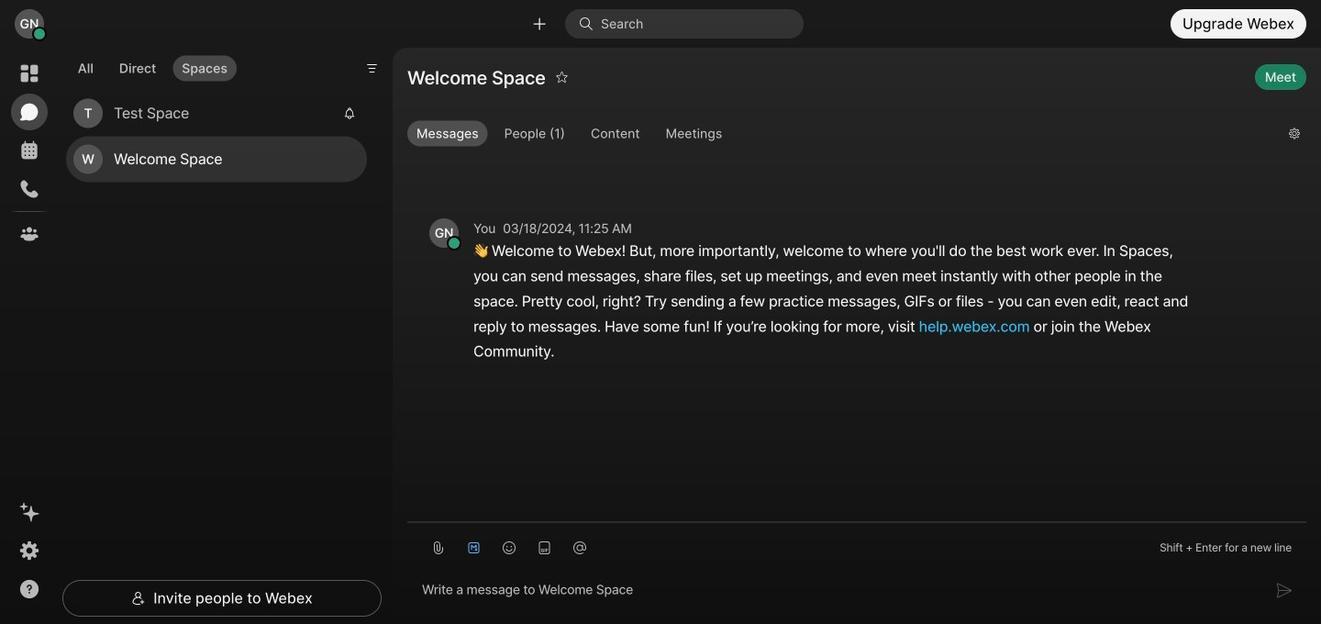 Task type: vqa. For each thing, say whether or not it's contained in the screenshot.
cancel_16 Image
no



Task type: describe. For each thing, give the bounding box(es) containing it.
webex tab list
[[11, 55, 48, 252]]

welcome space list item
[[66, 136, 367, 182]]

message composer toolbar element
[[407, 523, 1307, 565]]



Task type: locate. For each thing, give the bounding box(es) containing it.
tab list
[[64, 44, 241, 87]]

test space, you will be notified of all new messages in this space list item
[[66, 90, 367, 136]]

you will be notified of all new messages in this space image
[[343, 107, 356, 120]]

navigation
[[0, 48, 59, 624]]

group
[[407, 121, 1275, 150]]



